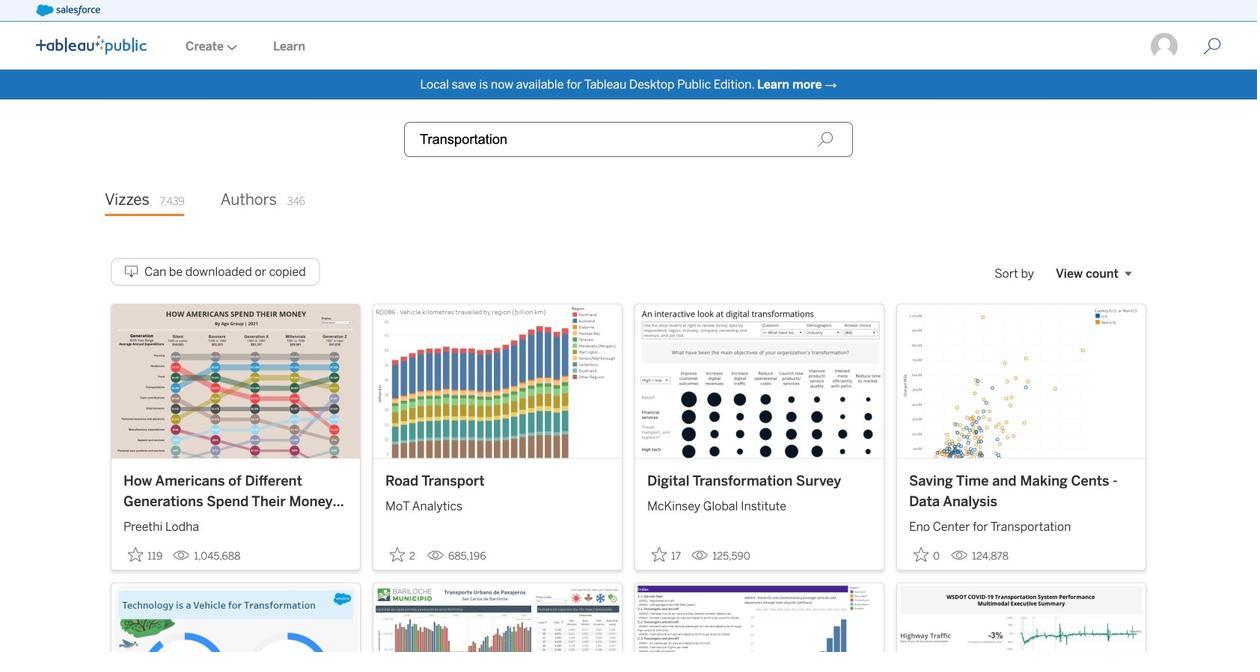 Task type: describe. For each thing, give the bounding box(es) containing it.
add favorite image for add favorite button for 3rd workbook thumbnail from the right
[[390, 548, 405, 563]]

add favorite button for fourth workbook thumbnail from the right
[[124, 543, 167, 568]]

add favorite image
[[652, 548, 667, 563]]

1 workbook thumbnail image from the left
[[112, 305, 360, 459]]

salesforce logo image
[[36, 4, 100, 16]]

3 workbook thumbnail image from the left
[[636, 305, 884, 459]]

add favorite button for third workbook thumbnail from the left
[[648, 543, 686, 568]]



Task type: locate. For each thing, give the bounding box(es) containing it.
add favorite image for fourth workbook thumbnail from the right's add favorite button
[[128, 548, 143, 563]]

Search input field
[[404, 122, 854, 157]]

4 add favorite button from the left
[[910, 543, 946, 568]]

1 add favorite button from the left
[[124, 543, 167, 568]]

3 add favorite image from the left
[[914, 548, 929, 563]]

tara.schultz image
[[1150, 31, 1180, 61]]

2 add favorite button from the left
[[386, 543, 422, 568]]

add favorite image for add favorite button corresponding to 4th workbook thumbnail from the left
[[914, 548, 929, 563]]

add favorite button for 4th workbook thumbnail from the left
[[910, 543, 946, 568]]

1 horizontal spatial add favorite image
[[390, 548, 405, 563]]

2 horizontal spatial add favorite image
[[914, 548, 929, 563]]

search image
[[818, 131, 834, 148]]

2 add favorite image from the left
[[390, 548, 405, 563]]

0 horizontal spatial add favorite image
[[128, 548, 143, 563]]

1 add favorite image from the left
[[128, 548, 143, 563]]

add favorite button for 3rd workbook thumbnail from the right
[[386, 543, 422, 568]]

logo image
[[36, 35, 147, 55]]

create image
[[224, 45, 237, 51]]

Add Favorite button
[[124, 543, 167, 568], [386, 543, 422, 568], [648, 543, 686, 568], [910, 543, 946, 568]]

go to search image
[[1186, 37, 1240, 55]]

4 workbook thumbnail image from the left
[[898, 305, 1146, 459]]

3 add favorite button from the left
[[648, 543, 686, 568]]

workbook thumbnail image
[[112, 305, 360, 459], [374, 305, 622, 459], [636, 305, 884, 459], [898, 305, 1146, 459]]

2 workbook thumbnail image from the left
[[374, 305, 622, 459]]

add favorite image
[[128, 548, 143, 563], [390, 548, 405, 563], [914, 548, 929, 563]]



Task type: vqa. For each thing, say whether or not it's contained in the screenshot.
Search Image
yes



